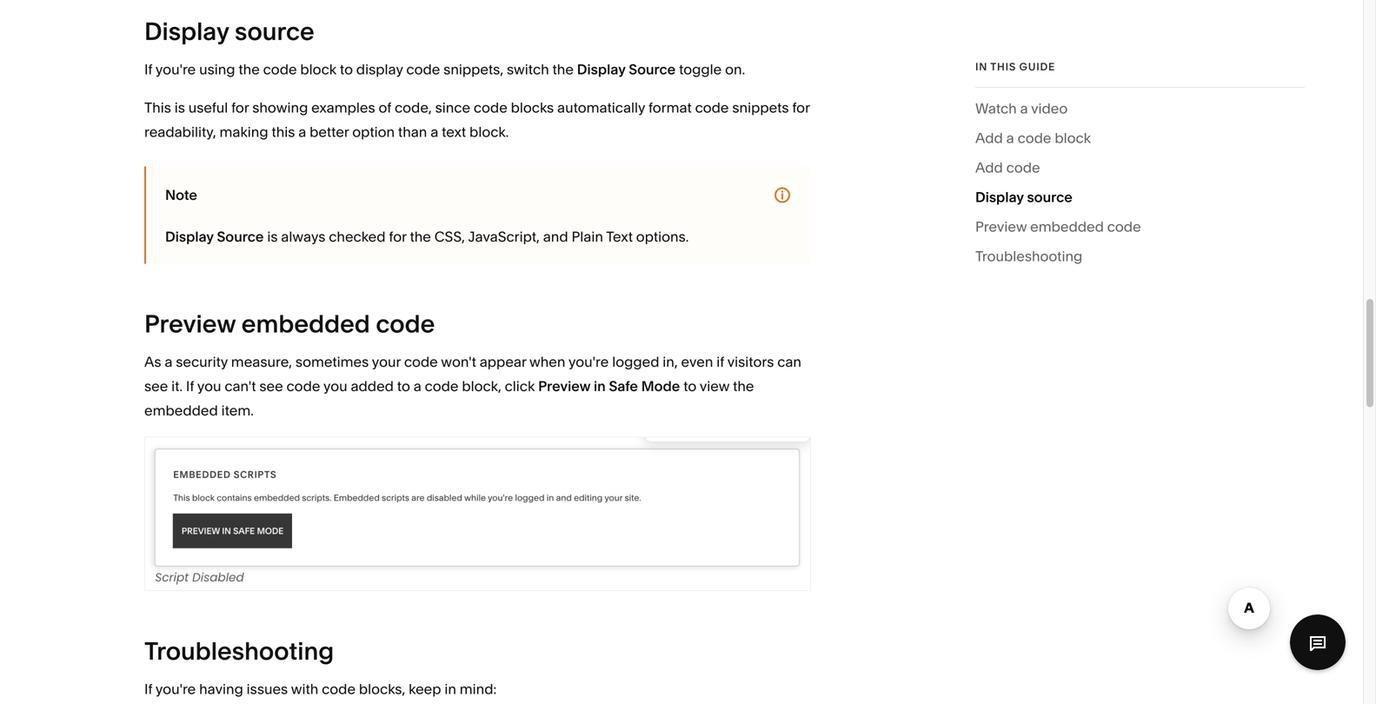 Task type: describe. For each thing, give the bounding box(es) containing it.
display inside display source link
[[976, 189, 1024, 206]]

1 you from the left
[[197, 378, 221, 395]]

plain
[[572, 228, 603, 245]]

when
[[530, 353, 566, 370]]

add code link
[[976, 156, 1041, 185]]

this inside this is useful for showing examples of code, since code blocks automatically format code snippets for readability, making this a better option than a text block.
[[272, 123, 295, 140]]

a right added
[[414, 378, 422, 395]]

block.
[[470, 123, 509, 140]]

note
[[165, 186, 197, 203]]

0 vertical spatial preview embedded code
[[976, 218, 1141, 235]]

1 horizontal spatial this
[[991, 60, 1017, 73]]

javascript,
[[468, 228, 540, 245]]

sometimes
[[296, 353, 369, 370]]

if for if you're using the code block to display code snippets, switch the display source toggle on.
[[144, 61, 153, 78]]

if inside as a security measure, sometimes your code won't appear when you're logged in, even if visitors can see it. if you can't see code you added to a code block, click
[[186, 378, 194, 395]]

add a code block link
[[976, 126, 1091, 156]]

to inside to view the embedded item.
[[684, 378, 697, 395]]

you're for if you're using the code block to display code snippets, switch the display source toggle on.
[[156, 61, 196, 78]]

0 vertical spatial preview
[[976, 218, 1027, 235]]

display down "note"
[[165, 228, 214, 245]]

than
[[398, 123, 427, 140]]

with
[[291, 681, 319, 698]]

0 vertical spatial in
[[594, 378, 606, 395]]

css,
[[435, 228, 465, 245]]

0 horizontal spatial for
[[231, 99, 249, 116]]

a left the better
[[298, 123, 306, 140]]

on.
[[725, 61, 745, 78]]

mind:
[[460, 681, 497, 698]]

code,
[[395, 99, 432, 116]]

1 vertical spatial block
[[1055, 130, 1091, 146]]

a left video
[[1020, 100, 1028, 117]]

toggle
[[679, 61, 722, 78]]

to view the embedded item.
[[144, 378, 754, 419]]

1 horizontal spatial source
[[629, 61, 676, 78]]

making
[[220, 123, 268, 140]]

showing
[[252, 99, 308, 116]]

examples
[[311, 99, 375, 116]]

since
[[435, 99, 470, 116]]

block,
[[462, 378, 502, 395]]

safe
[[609, 378, 638, 395]]

1 horizontal spatial source
[[1027, 189, 1073, 206]]

better
[[310, 123, 349, 140]]

2 see from the left
[[259, 378, 283, 395]]

this
[[144, 99, 171, 116]]

if for if you're having issues with code blocks, keep in mind:
[[144, 681, 153, 698]]

logged
[[612, 353, 660, 370]]

readability,
[[144, 123, 216, 140]]

checked
[[329, 228, 386, 245]]

1 vertical spatial is
[[267, 228, 278, 245]]

visitors
[[728, 353, 774, 370]]

won't
[[441, 353, 476, 370]]

security
[[176, 353, 228, 370]]

click
[[505, 378, 535, 395]]

the right using
[[239, 61, 260, 78]]

a left text
[[431, 123, 439, 140]]

you're for if you're having issues with code blocks, keep in mind:
[[156, 681, 196, 698]]

as
[[144, 353, 161, 370]]

troubleshooting link
[[976, 244, 1083, 274]]

measure,
[[231, 353, 292, 370]]

1 vertical spatial embedded
[[242, 309, 370, 339]]

even
[[681, 353, 713, 370]]

as a security measure, sometimes your code won't appear when you're logged in, even if visitors can see it. if you can't see code you added to a code block, click
[[144, 353, 802, 395]]

1 horizontal spatial for
[[389, 228, 407, 245]]

format
[[649, 99, 692, 116]]

2 you from the left
[[323, 378, 348, 395]]

a right as
[[165, 353, 173, 370]]

text
[[606, 228, 633, 245]]

the left css,
[[410, 228, 431, 245]]

appear
[[480, 353, 527, 370]]



Task type: vqa. For each thing, say whether or not it's contained in the screenshot.
If related to If you're having issues with code blocks, keep in mind:
yes



Task type: locate. For each thing, give the bounding box(es) containing it.
the down visitors
[[733, 378, 754, 395]]

1 add from the top
[[976, 130, 1003, 146]]

1 horizontal spatial troubleshooting
[[976, 248, 1083, 265]]

if you're having issues with code blocks, keep in mind:
[[144, 681, 497, 698]]

0 horizontal spatial preview embedded code
[[144, 309, 435, 339]]

is left always
[[267, 228, 278, 245]]

you're up preview in safe mode
[[569, 353, 609, 370]]

embedded
[[1031, 218, 1104, 235], [242, 309, 370, 339], [144, 402, 218, 419]]

blocks,
[[359, 681, 405, 698]]

source up preview embedded code link
[[1027, 189, 1073, 206]]

preview down when
[[538, 378, 591, 395]]

preview_in_safe_mode_button.png image
[[144, 437, 811, 591]]

to left display
[[340, 61, 353, 78]]

option
[[352, 123, 395, 140]]

1 vertical spatial source
[[1027, 189, 1073, 206]]

1 horizontal spatial preview
[[538, 378, 591, 395]]

options.
[[636, 228, 689, 245]]

0 vertical spatial source
[[629, 61, 676, 78]]

0 vertical spatial source
[[235, 16, 315, 46]]

in
[[976, 60, 988, 73]]

0 horizontal spatial is
[[175, 99, 185, 116]]

display
[[144, 16, 229, 46], [577, 61, 626, 78], [976, 189, 1024, 206], [165, 228, 214, 245]]

for up making
[[231, 99, 249, 116]]

add up display source link
[[976, 159, 1003, 176]]

block
[[300, 61, 337, 78], [1055, 130, 1091, 146]]

always
[[281, 228, 326, 245]]

display down add code link
[[976, 189, 1024, 206]]

1 horizontal spatial block
[[1055, 130, 1091, 146]]

watch a video link
[[976, 96, 1068, 126]]

2 horizontal spatial for
[[792, 99, 810, 116]]

2 horizontal spatial embedded
[[1031, 218, 1104, 235]]

you
[[197, 378, 221, 395], [323, 378, 348, 395]]

mode
[[642, 378, 680, 395]]

1 vertical spatial you're
[[569, 353, 609, 370]]

source up format
[[629, 61, 676, 78]]

2 horizontal spatial to
[[684, 378, 697, 395]]

of
[[379, 99, 391, 116]]

in this guide
[[976, 60, 1056, 73]]

this is useful for showing examples of code, since code blocks automatically format code snippets for readability, making this a better option than a text block.
[[144, 99, 810, 140]]

preview embedded code down display source link
[[976, 218, 1141, 235]]

0 horizontal spatial troubleshooting
[[144, 636, 334, 666]]

2 vertical spatial preview
[[538, 378, 591, 395]]

guide
[[1020, 60, 1056, 73]]

if up "this"
[[144, 61, 153, 78]]

1 vertical spatial in
[[445, 681, 456, 698]]

troubleshooting down preview embedded code link
[[976, 248, 1083, 265]]

0 vertical spatial block
[[300, 61, 337, 78]]

your
[[372, 353, 401, 370]]

added
[[351, 378, 394, 395]]

2 vertical spatial embedded
[[144, 402, 218, 419]]

display source
[[144, 16, 315, 46], [976, 189, 1073, 206]]

add down watch at top right
[[976, 130, 1003, 146]]

it.
[[171, 378, 183, 395]]

display source is always checked for the css, javascript, and plain text options.
[[165, 228, 689, 245]]

see down measure,
[[259, 378, 283, 395]]

preview embedded code up measure,
[[144, 309, 435, 339]]

1 horizontal spatial preview embedded code
[[976, 218, 1141, 235]]

block down video
[[1055, 130, 1091, 146]]

can't
[[225, 378, 256, 395]]

0 horizontal spatial source
[[235, 16, 315, 46]]

0 horizontal spatial this
[[272, 123, 295, 140]]

to down your
[[397, 378, 410, 395]]

in right keep
[[445, 681, 456, 698]]

source left always
[[217, 228, 264, 245]]

2 horizontal spatial preview
[[976, 218, 1027, 235]]

0 horizontal spatial display source
[[144, 16, 315, 46]]

add code
[[976, 159, 1041, 176]]

0 vertical spatial this
[[991, 60, 1017, 73]]

source
[[235, 16, 315, 46], [1027, 189, 1073, 206]]

you down security
[[197, 378, 221, 395]]

snippets
[[732, 99, 789, 116]]

issues
[[247, 681, 288, 698]]

display source up using
[[144, 16, 315, 46]]

you're
[[156, 61, 196, 78], [569, 353, 609, 370], [156, 681, 196, 698]]

if left having
[[144, 681, 153, 698]]

0 vertical spatial add
[[976, 130, 1003, 146]]

source
[[629, 61, 676, 78], [217, 228, 264, 245]]

you're left using
[[156, 61, 196, 78]]

1 horizontal spatial to
[[397, 378, 410, 395]]

0 vertical spatial is
[[175, 99, 185, 116]]

if
[[717, 353, 725, 370]]

1 horizontal spatial you
[[323, 378, 348, 395]]

useful
[[188, 99, 228, 116]]

in left safe
[[594, 378, 606, 395]]

0 horizontal spatial see
[[144, 378, 168, 395]]

watch a video
[[976, 100, 1068, 117]]

code
[[263, 61, 297, 78], [406, 61, 440, 78], [474, 99, 508, 116], [695, 99, 729, 116], [1018, 130, 1052, 146], [1007, 159, 1041, 176], [1108, 218, 1141, 235], [376, 309, 435, 339], [404, 353, 438, 370], [287, 378, 320, 395], [425, 378, 459, 395], [322, 681, 356, 698]]

can
[[778, 353, 802, 370]]

0 horizontal spatial to
[[340, 61, 353, 78]]

display up using
[[144, 16, 229, 46]]

is inside this is useful for showing examples of code, since code blocks automatically format code snippets for readability, making this a better option than a text block.
[[175, 99, 185, 116]]

for right snippets
[[792, 99, 810, 116]]

0 vertical spatial display source
[[144, 16, 315, 46]]

0 horizontal spatial preview
[[144, 309, 236, 339]]

see left it. on the left bottom of the page
[[144, 378, 168, 395]]

0 vertical spatial you're
[[156, 61, 196, 78]]

display up automatically on the top of the page
[[577, 61, 626, 78]]

if right it. on the left bottom of the page
[[186, 378, 194, 395]]

video
[[1031, 100, 1068, 117]]

display
[[356, 61, 403, 78]]

1 vertical spatial display source
[[976, 189, 1073, 206]]

troubleshooting up having
[[144, 636, 334, 666]]

1 vertical spatial preview
[[144, 309, 236, 339]]

1 vertical spatial if
[[186, 378, 194, 395]]

1 horizontal spatial display source
[[976, 189, 1073, 206]]

display source down add code link
[[976, 189, 1073, 206]]

display source link
[[976, 185, 1073, 215]]

embedded up sometimes
[[242, 309, 370, 339]]

0 horizontal spatial you
[[197, 378, 221, 395]]

blocks
[[511, 99, 554, 116]]

watch
[[976, 100, 1017, 117]]

having
[[199, 681, 243, 698]]

0 vertical spatial embedded
[[1031, 218, 1104, 235]]

troubleshooting
[[976, 248, 1083, 265], [144, 636, 334, 666]]

add for add code
[[976, 159, 1003, 176]]

add a code block
[[976, 130, 1091, 146]]

1 horizontal spatial is
[[267, 228, 278, 245]]

you're inside as a security measure, sometimes your code won't appear when you're logged in, even if visitors can see it. if you can't see code you added to a code block, click
[[569, 353, 609, 370]]

keep
[[409, 681, 441, 698]]

add for add a code block
[[976, 130, 1003, 146]]

a down watch a video link
[[1007, 130, 1015, 146]]

in,
[[663, 353, 678, 370]]

2 add from the top
[[976, 159, 1003, 176]]

preview in safe mode
[[538, 378, 680, 395]]

2 vertical spatial you're
[[156, 681, 196, 698]]

the right "switch"
[[553, 61, 574, 78]]

preview down display source link
[[976, 218, 1027, 235]]

1 vertical spatial preview embedded code
[[144, 309, 435, 339]]

and
[[543, 228, 568, 245]]

1 vertical spatial add
[[976, 159, 1003, 176]]

embedded inside to view the embedded item.
[[144, 402, 218, 419]]

automatically
[[557, 99, 645, 116]]

2 vertical spatial if
[[144, 681, 153, 698]]

1 horizontal spatial in
[[594, 378, 606, 395]]

see
[[144, 378, 168, 395], [259, 378, 283, 395]]

this right in
[[991, 60, 1017, 73]]

1 horizontal spatial embedded
[[242, 309, 370, 339]]

you're left having
[[156, 681, 196, 698]]

block up examples
[[300, 61, 337, 78]]

if
[[144, 61, 153, 78], [186, 378, 194, 395], [144, 681, 153, 698]]

text
[[442, 123, 466, 140]]

0 horizontal spatial in
[[445, 681, 456, 698]]

0 vertical spatial troubleshooting
[[976, 248, 1083, 265]]

this
[[991, 60, 1017, 73], [272, 123, 295, 140]]

if you're using the code block to display code snippets, switch the display source toggle on.
[[144, 61, 745, 78]]

0 horizontal spatial source
[[217, 228, 264, 245]]

0 horizontal spatial embedded
[[144, 402, 218, 419]]

source up using
[[235, 16, 315, 46]]

0 horizontal spatial block
[[300, 61, 337, 78]]

a
[[1020, 100, 1028, 117], [298, 123, 306, 140], [431, 123, 439, 140], [1007, 130, 1015, 146], [165, 353, 173, 370], [414, 378, 422, 395]]

embedded down it. on the left bottom of the page
[[144, 402, 218, 419]]

the
[[239, 61, 260, 78], [553, 61, 574, 78], [410, 228, 431, 245], [733, 378, 754, 395]]

preview
[[976, 218, 1027, 235], [144, 309, 236, 339], [538, 378, 591, 395]]

for right checked
[[389, 228, 407, 245]]

1 horizontal spatial see
[[259, 378, 283, 395]]

1 vertical spatial troubleshooting
[[144, 636, 334, 666]]

this down showing
[[272, 123, 295, 140]]

is right "this"
[[175, 99, 185, 116]]

switch
[[507, 61, 549, 78]]

is
[[175, 99, 185, 116], [267, 228, 278, 245]]

in
[[594, 378, 606, 395], [445, 681, 456, 698]]

0 vertical spatial if
[[144, 61, 153, 78]]

1 vertical spatial source
[[217, 228, 264, 245]]

the inside to view the embedded item.
[[733, 378, 754, 395]]

snippets,
[[444, 61, 504, 78]]

item.
[[221, 402, 254, 419]]

to left view in the bottom of the page
[[684, 378, 697, 395]]

embedded up troubleshooting link
[[1031, 218, 1104, 235]]

1 vertical spatial this
[[272, 123, 295, 140]]

view
[[700, 378, 730, 395]]

preview embedded code link
[[976, 215, 1141, 244]]

you down sometimes
[[323, 378, 348, 395]]

using
[[199, 61, 235, 78]]

to inside as a security measure, sometimes your code won't appear when you're logged in, even if visitors can see it. if you can't see code you added to a code block, click
[[397, 378, 410, 395]]

preview up security
[[144, 309, 236, 339]]

1 see from the left
[[144, 378, 168, 395]]

for
[[231, 99, 249, 116], [792, 99, 810, 116], [389, 228, 407, 245]]



